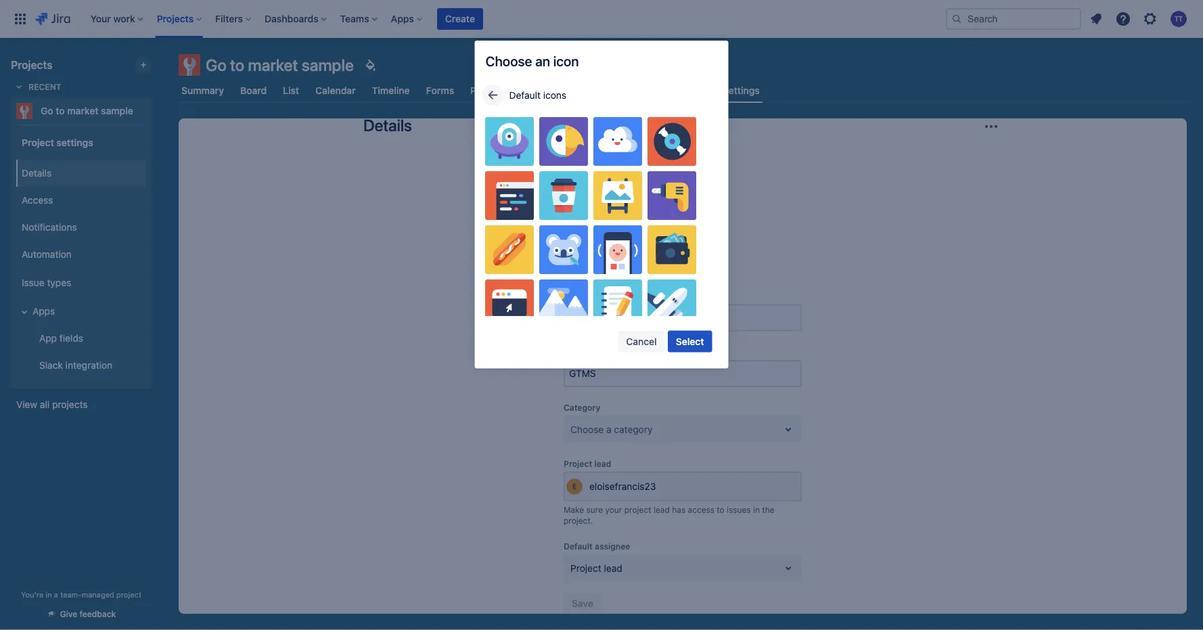 Task type: describe. For each thing, give the bounding box(es) containing it.
fields
[[59, 333, 83, 344]]

access
[[22, 195, 53, 206]]

forms link
[[423, 79, 457, 103]]

icon inside dialog
[[553, 53, 579, 69]]

make sure your project lead has access to issues in the project.
[[564, 504, 775, 525]]

0 horizontal spatial go
[[41, 105, 53, 116]]

issue types link
[[16, 268, 146, 298]]

settings inside tab list
[[724, 85, 760, 96]]

group containing details
[[14, 156, 146, 383]]

notifications link
[[16, 214, 146, 241]]

1 vertical spatial in
[[46, 590, 52, 599]]

create banner
[[0, 0, 1203, 38]]

projects
[[52, 399, 88, 410]]

Name field
[[565, 305, 801, 330]]

1 horizontal spatial to
[[230, 55, 244, 74]]

Key field
[[565, 361, 801, 385]]

issues
[[727, 504, 751, 514]]

tab list containing project settings
[[171, 79, 1195, 103]]

choose an icon
[[486, 53, 579, 69]]

app fields
[[39, 333, 83, 344]]

sure
[[586, 504, 603, 514]]

default assignee
[[564, 541, 630, 551]]

primary element
[[8, 0, 946, 38]]

forms
[[426, 85, 454, 96]]

view all projects
[[16, 399, 88, 410]]

1 horizontal spatial details
[[363, 115, 412, 134]]

go back image
[[485, 87, 501, 103]]

create
[[445, 13, 475, 24]]

give
[[60, 609, 77, 619]]

collapse recent projects image
[[11, 79, 27, 95]]

1 vertical spatial project settings
[[22, 137, 93, 148]]

timeline
[[372, 85, 410, 96]]

lead inside make sure your project lead has access to issues in the project.
[[654, 504, 670, 514]]

choose for choose an icon
[[486, 53, 532, 69]]

issues link
[[511, 79, 545, 103]]

name
[[564, 291, 587, 300]]

project inside make sure your project lead has access to issues in the project.
[[624, 504, 651, 514]]

you're
[[21, 590, 43, 599]]

category
[[614, 423, 653, 434]]

calendar link
[[313, 79, 358, 103]]

project.
[[564, 515, 593, 525]]

integration
[[65, 360, 112, 371]]

1 vertical spatial market
[[67, 105, 98, 116]]

Search field
[[946, 8, 1081, 30]]

feedback
[[80, 609, 116, 619]]

1 vertical spatial project
[[116, 590, 141, 599]]

types
[[47, 277, 71, 288]]

give feedback
[[60, 609, 116, 619]]

notifications
[[22, 222, 77, 233]]

choose an icon dialog
[[475, 41, 729, 369]]

expand image
[[16, 304, 32, 320]]

select
[[676, 336, 704, 347]]

list
[[283, 85, 299, 96]]

project avatar image
[[640, 153, 726, 240]]

recent
[[28, 82, 61, 91]]

0 horizontal spatial sample
[[101, 105, 133, 116]]

change
[[655, 256, 689, 267]]

access link
[[16, 187, 146, 214]]

managed
[[82, 590, 114, 599]]

0 horizontal spatial to
[[56, 105, 65, 116]]

1 horizontal spatial a
[[606, 423, 611, 434]]

icon inside 'button'
[[692, 256, 711, 267]]



Task type: vqa. For each thing, say whether or not it's contained in the screenshot.
the icon within the Choose an icon dialog
yes



Task type: locate. For each thing, give the bounding box(es) containing it.
details up access
[[22, 168, 52, 179]]

issue types
[[22, 277, 71, 288]]

1 vertical spatial project lead
[[570, 562, 622, 573]]

select button
[[668, 331, 712, 352]]

to left "issues"
[[717, 504, 725, 514]]

details inside group
[[22, 168, 52, 179]]

pages link
[[468, 79, 500, 103]]

lead left has
[[654, 504, 670, 514]]

1 vertical spatial choose
[[570, 423, 604, 434]]

jira image
[[35, 11, 70, 27], [35, 11, 70, 27]]

market
[[248, 55, 298, 74], [67, 105, 98, 116]]

1 vertical spatial settings
[[56, 137, 93, 148]]

go
[[206, 55, 227, 74], [41, 105, 53, 116]]

lead
[[594, 458, 611, 468], [654, 504, 670, 514], [604, 562, 622, 573]]

1 horizontal spatial sample
[[302, 55, 354, 74]]

eloisefrancis23
[[589, 481, 656, 492]]

go to market sample link
[[11, 97, 146, 125]]

1 horizontal spatial default
[[564, 541, 593, 551]]

default for default icons
[[509, 89, 541, 101]]

project settings
[[689, 85, 760, 96], [22, 137, 93, 148]]

choose down category
[[570, 423, 604, 434]]

1 horizontal spatial in
[[753, 504, 760, 514]]

in
[[753, 504, 760, 514], [46, 590, 52, 599]]

go down recent
[[41, 105, 53, 116]]

open image for project lead
[[780, 560, 797, 576]]

1 vertical spatial lead
[[654, 504, 670, 514]]

reports link
[[556, 79, 597, 103]]

select a default avatar option group
[[482, 111, 721, 333]]

1 horizontal spatial icon
[[692, 256, 711, 267]]

0 horizontal spatial go to market sample
[[41, 105, 133, 116]]

a left the team-
[[54, 590, 58, 599]]

default icons
[[509, 89, 566, 101]]

eloisefrancis23 image
[[566, 478, 583, 494]]

automation
[[22, 249, 72, 260]]

team-
[[60, 590, 82, 599]]

0 horizontal spatial details
[[22, 168, 52, 179]]

open image for choose a category
[[780, 421, 797, 437]]

you're in a team-managed project
[[21, 590, 141, 599]]

2 group from the top
[[14, 156, 146, 383]]

go to market sample up "list" at the left of page
[[206, 55, 354, 74]]

board
[[240, 85, 267, 96]]

project lead down 'default assignee'
[[570, 562, 622, 573]]

0 vertical spatial details
[[363, 115, 412, 134]]

group
[[14, 125, 146, 387], [14, 156, 146, 383]]

choose inside dialog
[[486, 53, 532, 69]]

create button
[[437, 8, 483, 30]]

0 vertical spatial in
[[753, 504, 760, 514]]

make
[[564, 504, 584, 514]]

default
[[509, 89, 541, 101], [564, 541, 593, 551]]

sample
[[302, 55, 354, 74], [101, 105, 133, 116]]

1 horizontal spatial project
[[624, 504, 651, 514]]

0 vertical spatial settings
[[724, 85, 760, 96]]

icon right change
[[692, 256, 711, 267]]

group containing project settings
[[14, 125, 146, 387]]

slack
[[39, 360, 63, 371]]

project lead up eloisefrancis23 image
[[564, 458, 611, 468]]

list link
[[280, 79, 302, 103]]

go up summary
[[206, 55, 227, 74]]

default left icons
[[509, 89, 541, 101]]

settings
[[724, 85, 760, 96], [56, 137, 93, 148]]

default for default assignee
[[564, 541, 593, 551]]

app
[[39, 333, 57, 344]]

view all projects link
[[11, 393, 152, 417]]

project
[[624, 504, 651, 514], [116, 590, 141, 599]]

summary
[[181, 85, 224, 96]]

slack integration link
[[24, 352, 146, 379]]

0 horizontal spatial market
[[67, 105, 98, 116]]

1 horizontal spatial project settings
[[689, 85, 760, 96]]

access
[[688, 504, 715, 514]]

1 vertical spatial default
[[564, 541, 593, 551]]

has
[[672, 504, 686, 514]]

cancel
[[626, 336, 657, 347]]

apps
[[32, 306, 55, 317]]

0 vertical spatial a
[[606, 423, 611, 434]]

search image
[[951, 14, 962, 24]]

1 vertical spatial sample
[[101, 105, 133, 116]]

icons
[[543, 89, 566, 101]]

in left the in the right of the page
[[753, 504, 760, 514]]

0 horizontal spatial project
[[116, 590, 141, 599]]

2 vertical spatial lead
[[604, 562, 622, 573]]

1 vertical spatial go
[[41, 105, 53, 116]]

details down timeline link at the top left of the page
[[363, 115, 412, 134]]

calendar
[[315, 85, 356, 96]]

a
[[606, 423, 611, 434], [54, 590, 58, 599]]

projects
[[11, 59, 53, 71]]

view
[[16, 399, 37, 410]]

0 horizontal spatial settings
[[56, 137, 93, 148]]

0 vertical spatial go to market sample
[[206, 55, 354, 74]]

in right the you're
[[46, 590, 52, 599]]

1 horizontal spatial choose
[[570, 423, 604, 434]]

an
[[535, 53, 550, 69]]

choose
[[486, 53, 532, 69], [570, 423, 604, 434]]

a left category
[[606, 423, 611, 434]]

settings inside group
[[56, 137, 93, 148]]

issue
[[22, 277, 44, 288]]

change icon button
[[647, 251, 719, 272]]

2 open image from the top
[[780, 560, 797, 576]]

your
[[605, 504, 622, 514]]

0 vertical spatial to
[[230, 55, 244, 74]]

0 vertical spatial project lead
[[564, 458, 611, 468]]

0 horizontal spatial in
[[46, 590, 52, 599]]

0 horizontal spatial icon
[[553, 53, 579, 69]]

0 horizontal spatial default
[[509, 89, 541, 101]]

the
[[762, 504, 775, 514]]

automation link
[[16, 241, 146, 268]]

default inside choose an icon dialog
[[509, 89, 541, 101]]

0 vertical spatial icon
[[553, 53, 579, 69]]

category
[[564, 403, 600, 412]]

2 vertical spatial to
[[717, 504, 725, 514]]

0 vertical spatial market
[[248, 55, 298, 74]]

default down project. on the left bottom of the page
[[564, 541, 593, 551]]

1 vertical spatial open image
[[780, 560, 797, 576]]

1 horizontal spatial go to market sample
[[206, 55, 354, 74]]

2 horizontal spatial to
[[717, 504, 725, 514]]

board link
[[238, 79, 269, 103]]

1 horizontal spatial go
[[206, 55, 227, 74]]

choose left an
[[486, 53, 532, 69]]

0 vertical spatial go
[[206, 55, 227, 74]]

cancel button
[[618, 331, 665, 352]]

0 vertical spatial choose
[[486, 53, 532, 69]]

0 vertical spatial sample
[[302, 55, 354, 74]]

open image
[[780, 421, 797, 437], [780, 560, 797, 576]]

1 horizontal spatial settings
[[724, 85, 760, 96]]

to up board
[[230, 55, 244, 74]]

give feedback button
[[38, 603, 124, 625]]

1 group from the top
[[14, 125, 146, 387]]

1 vertical spatial icon
[[692, 256, 711, 267]]

app fields link
[[24, 325, 146, 352]]

apps button
[[16, 298, 146, 325]]

0 horizontal spatial project settings
[[22, 137, 93, 148]]

0 horizontal spatial choose
[[486, 53, 532, 69]]

pages
[[470, 85, 498, 96]]

lead down 'assignee'
[[604, 562, 622, 573]]

slack integration
[[39, 360, 112, 371]]

1 open image from the top
[[780, 421, 797, 437]]

to
[[230, 55, 244, 74], [56, 105, 65, 116], [717, 504, 725, 514]]

market up the "details" link
[[67, 105, 98, 116]]

1 vertical spatial details
[[22, 168, 52, 179]]

summary link
[[179, 79, 227, 103]]

0 vertical spatial project settings
[[689, 85, 760, 96]]

to inside make sure your project lead has access to issues in the project.
[[717, 504, 725, 514]]

in inside make sure your project lead has access to issues in the project.
[[753, 504, 760, 514]]

0 vertical spatial lead
[[594, 458, 611, 468]]

project lead
[[564, 458, 611, 468], [570, 562, 622, 573]]

tab list
[[171, 79, 1195, 103]]

go to market sample down recent
[[41, 105, 133, 116]]

icon
[[553, 53, 579, 69], [692, 256, 711, 267]]

project
[[689, 85, 721, 96], [22, 137, 54, 148], [564, 458, 592, 468], [570, 562, 601, 573]]

issues
[[514, 85, 543, 96]]

project right managed
[[116, 590, 141, 599]]

timeline link
[[369, 79, 413, 103]]

assignee
[[595, 541, 630, 551]]

change icon
[[655, 256, 711, 267]]

0 vertical spatial default
[[509, 89, 541, 101]]

market up "list" at the left of page
[[248, 55, 298, 74]]

1 vertical spatial go to market sample
[[41, 105, 133, 116]]

1 horizontal spatial market
[[248, 55, 298, 74]]

go to market sample
[[206, 55, 354, 74], [41, 105, 133, 116]]

details
[[363, 115, 412, 134], [22, 168, 52, 179]]

project right your
[[624, 504, 651, 514]]

reports
[[559, 85, 594, 96]]

1 vertical spatial a
[[54, 590, 58, 599]]

details link
[[16, 160, 146, 187]]

0 vertical spatial open image
[[780, 421, 797, 437]]

0 vertical spatial project
[[624, 504, 651, 514]]

to down recent
[[56, 105, 65, 116]]

lead up eloisefrancis23
[[594, 458, 611, 468]]

choose for choose a category
[[570, 423, 604, 434]]

0 horizontal spatial a
[[54, 590, 58, 599]]

icon right an
[[553, 53, 579, 69]]

1 vertical spatial to
[[56, 105, 65, 116]]

all
[[40, 399, 50, 410]]

choose a category
[[570, 423, 653, 434]]



